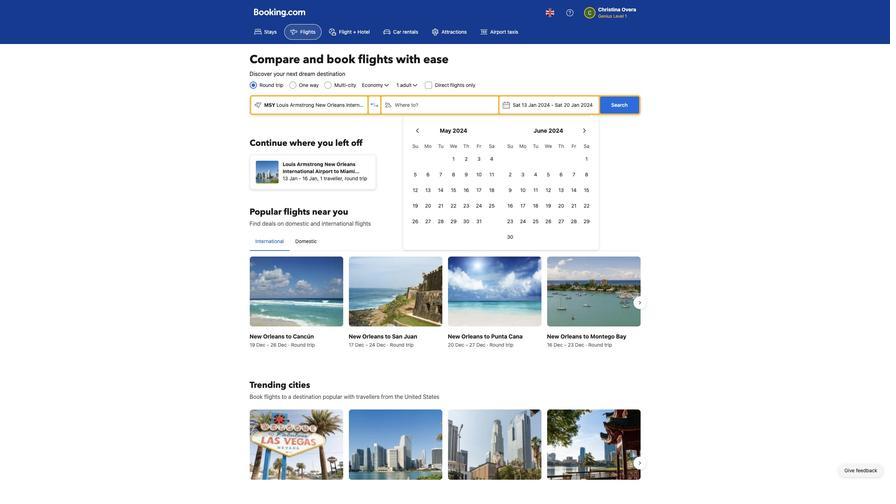 Task type: locate. For each thing, give the bounding box(es) containing it.
fr up '7 june 2024' checkbox on the top of the page
[[572, 143, 576, 149]]

2024 left the search
[[581, 102, 593, 108]]

destination down cities
[[293, 394, 321, 401]]

fr for june 2024
[[572, 143, 576, 149]]

26 inside 26 checkbox
[[546, 219, 552, 225]]

round down san
[[390, 342, 405, 348]]

round
[[345, 176, 358, 182]]

international down city
[[346, 102, 375, 108]]

0 vertical spatial 3
[[478, 156, 481, 162]]

1 horizontal spatial 4
[[534, 172, 538, 178]]

flights down trending
[[264, 394, 280, 401]]

· for new orleans to san juan
[[387, 342, 389, 348]]

22
[[451, 203, 457, 209], [584, 203, 590, 209]]

2 for 2 may 2024 checkbox
[[465, 156, 468, 162]]

round trip
[[260, 82, 284, 88]]

0 horizontal spatial 30
[[463, 219, 470, 225]]

where to?
[[395, 102, 419, 108]]

2 28 from the left
[[571, 219, 577, 225]]

· inside "new orleans to punta cana 20 dec - 27 dec · round trip"
[[487, 342, 488, 348]]

0 horizontal spatial 19
[[250, 342, 255, 348]]

orleans inside new orleans to cancún 19 dec - 26 dec · round trip
[[263, 334, 285, 340]]

23 May 2024 checkbox
[[460, 199, 473, 213]]

21 May 2024 checkbox
[[435, 199, 447, 213]]

1 vertical spatial 25
[[533, 219, 539, 225]]

25 inside option
[[533, 219, 539, 225]]

trip inside new orleans to cancún 19 dec - 26 dec · round trip
[[307, 342, 315, 348]]

1 horizontal spatial 14
[[571, 187, 577, 193]]

17 inside checkbox
[[521, 203, 526, 209]]

· inside new orleans to montego bay 16 dec - 23 dec · round trip
[[586, 342, 587, 348]]

18 right 17 june 2024 checkbox
[[533, 203, 539, 209]]

to inside new orleans to montego bay 16 dec - 23 dec · round trip
[[584, 334, 589, 340]]

18 for 18 option
[[533, 203, 539, 209]]

tu down may
[[438, 143, 444, 149]]

17 for 17 june 2024 checkbox
[[521, 203, 526, 209]]

1 th from the left
[[464, 143, 469, 149]]

23
[[463, 203, 470, 209], [507, 219, 513, 225], [568, 342, 574, 348]]

12 inside checkbox
[[546, 187, 551, 193]]

30 for 30 checkbox at the right of the page
[[507, 234, 514, 240]]

1 14 from the left
[[438, 187, 444, 193]]

9
[[465, 172, 468, 178], [509, 187, 512, 193]]

14 inside option
[[438, 187, 444, 193]]

11 right 10 may 2024 checkbox
[[490, 172, 494, 178]]

18 for 18 may 2024 option
[[489, 187, 495, 193]]

1 inside popup button
[[397, 82, 399, 88]]

21 left "22" 'checkbox'
[[438, 203, 444, 209]]

4 dec from the left
[[377, 342, 386, 348]]

flights
[[358, 52, 393, 68], [450, 82, 465, 88], [284, 207, 310, 218], [355, 221, 371, 227], [264, 394, 280, 401]]

to inside new orleans to san juan 17 dec - 24 dec · round trip
[[385, 334, 391, 340]]

1 mo from the left
[[425, 143, 432, 149]]

trip down cana
[[506, 342, 514, 348]]

1 horizontal spatial 3
[[522, 172, 525, 178]]

2 sa from the left
[[584, 143, 590, 149]]

10 right 9 checkbox
[[477, 172, 482, 178]]

1 horizontal spatial 12
[[546, 187, 551, 193]]

to left a
[[282, 394, 287, 401]]

june 2024
[[534, 128, 563, 134]]

armstrong up jan,
[[297, 161, 323, 167]]

11 inside option
[[490, 172, 494, 178]]

to inside new orleans to cancún 19 dec - 26 dec · round trip
[[286, 334, 292, 340]]

trip down juan
[[406, 342, 414, 348]]

orleans down multi-
[[327, 102, 345, 108]]

1 vertical spatial 2
[[509, 172, 512, 178]]

rentals
[[403, 29, 418, 35]]

1 6 from the left
[[427, 172, 430, 178]]

0 horizontal spatial 15
[[451, 187, 456, 193]]

2 29 from the left
[[584, 219, 590, 225]]

0 vertical spatial 10
[[477, 172, 482, 178]]

10 inside checkbox
[[477, 172, 482, 178]]

0 vertical spatial 23
[[463, 203, 470, 209]]

to inside trending cities book flights to a destination popular with travellers from the united states
[[282, 394, 287, 401]]

fr up 3 option
[[477, 143, 482, 149]]

new for new orleans to punta cana
[[448, 334, 460, 340]]

we up "1 may 2024" checkbox
[[450, 143, 457, 149]]

21 for "21 june 2024" checkbox
[[572, 203, 577, 209]]

and up dream
[[303, 52, 324, 68]]

orleans left cancún
[[263, 334, 285, 340]]

3 May 2024 checkbox
[[473, 152, 486, 166]]

round inside new orleans to san juan 17 dec - 24 dec · round trip
[[390, 342, 405, 348]]

international left traveller,
[[283, 176, 314, 182]]

11 inside option
[[534, 187, 538, 193]]

you
[[318, 138, 333, 149], [333, 207, 348, 218]]

2 horizontal spatial 23
[[568, 342, 574, 348]]

give feedback
[[845, 468, 878, 474]]

2 14 from the left
[[571, 187, 577, 193]]

1 horizontal spatial tu
[[533, 143, 539, 149]]

grid
[[409, 139, 498, 229], [504, 139, 593, 245]]

- inside new orleans to san juan 17 dec - 24 dec · round trip
[[366, 342, 368, 348]]

0 vertical spatial with
[[396, 52, 421, 68]]

tu down june
[[533, 143, 539, 149]]

4 · from the left
[[586, 342, 587, 348]]

11
[[490, 172, 494, 178], [534, 187, 538, 193]]

armstrong down one
[[290, 102, 314, 108]]

feedback
[[856, 468, 878, 474]]

armstrong inside the louis armstrong new orleans international airport to miami international airport
[[297, 161, 323, 167]]

1 horizontal spatial fr
[[572, 143, 576, 149]]

1 horizontal spatial 2
[[509, 172, 512, 178]]

armstrong
[[290, 102, 314, 108], [297, 161, 323, 167]]

21 right 20 option
[[572, 203, 577, 209]]

0 horizontal spatial 28
[[438, 219, 444, 225]]

new inside "new orleans to punta cana 20 dec - 27 dec · round trip"
[[448, 334, 460, 340]]

may 2024
[[440, 128, 468, 134]]

26 for 26 may 2024 checkbox
[[413, 219, 419, 225]]

9 right the 8 may 2024 checkbox
[[465, 172, 468, 178]]

7 right 6 checkbox
[[440, 172, 442, 178]]

14
[[438, 187, 444, 193], [571, 187, 577, 193]]

15 for 15 may 2024 checkbox
[[451, 187, 456, 193]]

0 horizontal spatial grid
[[409, 139, 498, 229]]

21 June 2024 checkbox
[[568, 199, 581, 213]]

compare
[[250, 52, 300, 68]]

1 we from the left
[[450, 143, 457, 149]]

0 horizontal spatial 8
[[452, 172, 455, 178]]

1 horizontal spatial 27
[[470, 342, 475, 348]]

0 vertical spatial 25
[[489, 203, 495, 209]]

6 inside 6 checkbox
[[427, 172, 430, 178]]

round for new orleans to san juan
[[390, 342, 405, 348]]

tu
[[438, 143, 444, 149], [533, 143, 539, 149]]

1 sa from the left
[[489, 143, 495, 149]]

multi-
[[335, 82, 348, 88]]

0 vertical spatial 24
[[476, 203, 482, 209]]

20 inside 'dropdown button'
[[564, 102, 570, 108]]

2 horizontal spatial 26
[[546, 219, 552, 225]]

· inside new orleans to san juan 17 dec - 24 dec · round trip
[[387, 342, 389, 348]]

27 for 27 option
[[559, 219, 564, 225]]

to left cancún
[[286, 334, 292, 340]]

2 mo from the left
[[520, 143, 527, 149]]

round down discover
[[260, 82, 274, 88]]

9 inside option
[[509, 187, 512, 193]]

round down cancún
[[291, 342, 306, 348]]

22 June 2024 checkbox
[[581, 199, 593, 213]]

1 region from the top
[[244, 254, 646, 352]]

7 for '7 june 2024' checkbox on the top of the page
[[573, 172, 576, 178]]

orleans
[[327, 102, 345, 108], [337, 161, 356, 167], [263, 334, 285, 340], [362, 334, 384, 340], [462, 334, 483, 340], [561, 334, 582, 340]]

give feedback button
[[839, 465, 883, 478]]

tab list
[[250, 232, 641, 252]]

0 horizontal spatial sa
[[489, 143, 495, 149]]

5 inside 'option'
[[414, 172, 417, 178]]

juan
[[404, 334, 417, 340]]

to for new orleans to san juan
[[385, 334, 391, 340]]

9 inside checkbox
[[465, 172, 468, 178]]

1 horizontal spatial mo
[[520, 143, 527, 149]]

with right the popular
[[344, 394, 355, 401]]

1 horizontal spatial 29
[[584, 219, 590, 225]]

2 May 2024 checkbox
[[460, 152, 473, 166]]

1 vertical spatial 17
[[521, 203, 526, 209]]

0 horizontal spatial 12
[[413, 187, 418, 193]]

5 inside option
[[547, 172, 550, 178]]

17
[[477, 187, 482, 193], [521, 203, 526, 209], [349, 342, 354, 348]]

stays
[[264, 29, 277, 35]]

23 June 2024 checkbox
[[504, 215, 517, 229]]

1 vertical spatial 23
[[507, 219, 513, 225]]

· for new orleans to punta cana
[[487, 342, 488, 348]]

1 fr from the left
[[477, 143, 482, 149]]

2 15 from the left
[[584, 187, 590, 193]]

cities
[[289, 380, 310, 392]]

0 horizontal spatial th
[[464, 143, 469, 149]]

0 vertical spatial 30
[[463, 219, 470, 225]]

6 right 5 june 2024 option
[[560, 172, 563, 178]]

0 vertical spatial 4
[[490, 156, 494, 162]]

orleans inside new orleans to san juan 17 dec - 24 dec · round trip
[[362, 334, 384, 340]]

29 inside 29 checkbox
[[584, 219, 590, 225]]

1 horizontal spatial 28
[[571, 219, 577, 225]]

to up traveller,
[[334, 169, 339, 175]]

2 tu from the left
[[533, 143, 539, 149]]

19 inside checkbox
[[413, 203, 418, 209]]

mo up 6 checkbox
[[425, 143, 432, 149]]

1 vertical spatial 24
[[520, 219, 526, 225]]

miami, united states image
[[349, 410, 442, 480]]

1 5 from the left
[[414, 172, 417, 178]]

22 inside checkbox
[[584, 203, 590, 209]]

3 right 2 may 2024 checkbox
[[478, 156, 481, 162]]

28 right 27 option
[[571, 219, 577, 225]]

12 for 12 checkbox
[[546, 187, 551, 193]]

0 horizontal spatial 6
[[427, 172, 430, 178]]

region containing new orleans to cancún
[[244, 254, 646, 352]]

round inside new orleans to montego bay 16 dec - 23 dec · round trip
[[589, 342, 603, 348]]

5 May 2024 checkbox
[[409, 168, 422, 182]]

0 vertical spatial region
[[244, 254, 646, 352]]

2 vertical spatial 17
[[349, 342, 354, 348]]

trip
[[276, 82, 284, 88], [360, 176, 367, 182], [307, 342, 315, 348], [406, 342, 414, 348], [506, 342, 514, 348], [605, 342, 612, 348]]

orleans left montego
[[561, 334, 582, 340]]

airport
[[491, 29, 506, 35], [376, 102, 392, 108], [315, 169, 333, 175], [315, 176, 333, 182]]

1 horizontal spatial 15
[[584, 187, 590, 193]]

0 horizontal spatial 23
[[463, 203, 470, 209]]

new orleans to punta cana 20 dec - 27 dec · round trip
[[448, 334, 523, 348]]

0 vertical spatial 18
[[489, 187, 495, 193]]

1 vertical spatial region
[[244, 407, 646, 485]]

14 May 2024 checkbox
[[435, 183, 447, 198]]

you up international
[[333, 207, 348, 218]]

destination inside trending cities book flights to a destination popular with travellers from the united states
[[293, 394, 321, 401]]

1 22 from the left
[[451, 203, 457, 209]]

6 for 6 option
[[560, 172, 563, 178]]

6
[[427, 172, 430, 178], [560, 172, 563, 178]]

2 we from the left
[[545, 143, 552, 149]]

22 right 21 option
[[451, 203, 457, 209]]

2024 right may
[[453, 128, 468, 134]]

12 right the 11 june 2024 option
[[546, 187, 551, 193]]

30 right "29" option
[[463, 219, 470, 225]]

orleans left san
[[362, 334, 384, 340]]

1 vertical spatial with
[[344, 394, 355, 401]]

10 May 2024 checkbox
[[473, 168, 486, 182]]

2 horizontal spatial 17
[[521, 203, 526, 209]]

1 28 from the left
[[438, 219, 444, 225]]

2 left 3 option
[[465, 156, 468, 162]]

new orleans to montego bay 16 dec - 23 dec · round trip
[[547, 334, 627, 348]]

1 21 from the left
[[438, 203, 444, 209]]

18 right the 17 option
[[489, 187, 495, 193]]

trip inside new orleans to san juan 17 dec - 24 dec · round trip
[[406, 342, 414, 348]]

1 horizontal spatial 11
[[534, 187, 538, 193]]

8 right '7 june 2024' checkbox on the top of the page
[[585, 172, 588, 178]]

1 tu from the left
[[438, 143, 444, 149]]

domestic
[[295, 239, 317, 245]]

trip inside new orleans to montego bay 16 dec - 23 dec · round trip
[[605, 342, 612, 348]]

1 horizontal spatial 21
[[572, 203, 577, 209]]

+
[[353, 29, 356, 35]]

1 horizontal spatial 19
[[413, 203, 418, 209]]

3 inside checkbox
[[522, 172, 525, 178]]

3 · from the left
[[487, 342, 488, 348]]

louis
[[277, 102, 289, 108], [283, 161, 296, 167]]

3 inside option
[[478, 156, 481, 162]]

12 inside option
[[413, 187, 418, 193]]

1 horizontal spatial sa
[[584, 143, 590, 149]]

1 vertical spatial 9
[[509, 187, 512, 193]]

9 left 10 option
[[509, 187, 512, 193]]

10 for 10 may 2024 checkbox
[[477, 172, 482, 178]]

1 horizontal spatial 8
[[585, 172, 588, 178]]

0 horizontal spatial 26
[[271, 342, 277, 348]]

you left left
[[318, 138, 333, 149]]

20 inside option
[[558, 203, 564, 209]]

orleans for new orleans to san juan
[[362, 334, 384, 340]]

19 inside new orleans to cancún 19 dec - 26 dec · round trip
[[250, 342, 255, 348]]

2 · from the left
[[387, 342, 389, 348]]

1 horizontal spatial 7
[[573, 172, 576, 178]]

15 right 14 checkbox
[[584, 187, 590, 193]]

1 left 2 may 2024 checkbox
[[453, 156, 455, 162]]

4
[[490, 156, 494, 162], [534, 172, 538, 178]]

near
[[312, 207, 331, 218]]

19
[[413, 203, 418, 209], [546, 203, 551, 209], [250, 342, 255, 348]]

2 12 from the left
[[546, 187, 551, 193]]

to left punta
[[484, 334, 490, 340]]

1 vertical spatial 4
[[534, 172, 538, 178]]

10 right 9 june 2024 option
[[521, 187, 526, 193]]

28 right 27 may 2024 checkbox
[[438, 219, 444, 225]]

9 for 9 june 2024 option
[[509, 187, 512, 193]]

14 right the 13 may 2024 checkbox
[[438, 187, 444, 193]]

17 May 2024 checkbox
[[473, 183, 486, 198]]

·
[[288, 342, 290, 348], [387, 342, 389, 348], [487, 342, 488, 348], [586, 342, 587, 348]]

8 right 7 checkbox
[[452, 172, 455, 178]]

1 June 2024 checkbox
[[581, 152, 593, 166]]

trending
[[250, 380, 286, 392]]

1 horizontal spatial 30
[[507, 234, 514, 240]]

30 inside checkbox
[[463, 219, 470, 225]]

6 inside 6 option
[[560, 172, 563, 178]]

5 for 5 'option'
[[414, 172, 417, 178]]

1 horizontal spatial 17
[[477, 187, 482, 193]]

to left montego
[[584, 334, 589, 340]]

1 horizontal spatial we
[[545, 143, 552, 149]]

louis down where at the top of page
[[283, 161, 296, 167]]

1 vertical spatial 18
[[533, 203, 539, 209]]

25 right 24 june 2024 option
[[533, 219, 539, 225]]

sat
[[513, 102, 521, 108], [555, 102, 563, 108]]

ease
[[424, 52, 449, 68]]

22 right "21 june 2024" checkbox
[[584, 203, 590, 209]]

4 inside option
[[534, 172, 538, 178]]

1 vertical spatial 3
[[522, 172, 525, 178]]

21 inside checkbox
[[572, 203, 577, 209]]

united
[[405, 394, 422, 401]]

1 horizontal spatial 26
[[413, 219, 419, 225]]

4 right 3 checkbox
[[534, 172, 538, 178]]

2 su from the left
[[507, 143, 513, 149]]

th down june 2024
[[558, 143, 564, 149]]

- inside new orleans to montego bay 16 dec - 23 dec · round trip
[[564, 342, 567, 348]]

los angeles, united states image
[[448, 410, 542, 480]]

round inside "new orleans to punta cana 20 dec - 27 dec · round trip"
[[490, 342, 505, 348]]

1 · from the left
[[288, 342, 290, 348]]

22 inside 'checkbox'
[[451, 203, 457, 209]]

30 down the 23 checkbox at the right of page
[[507, 234, 514, 240]]

25 inside option
[[489, 203, 495, 209]]

1 horizontal spatial 6
[[560, 172, 563, 178]]

19 for 19 may 2024 checkbox
[[413, 203, 418, 209]]

29 for 29 checkbox
[[584, 219, 590, 225]]

0 horizontal spatial 10
[[477, 172, 482, 178]]

28
[[438, 219, 444, 225], [571, 219, 577, 225]]

and
[[303, 52, 324, 68], [311, 221, 320, 227]]

7 June 2024 checkbox
[[568, 168, 581, 182]]

1 vertical spatial destination
[[293, 394, 321, 401]]

1 vertical spatial 30
[[507, 234, 514, 240]]

31 May 2024 checkbox
[[473, 215, 486, 229]]

22 for 22 checkbox
[[584, 203, 590, 209]]

21
[[438, 203, 444, 209], [572, 203, 577, 209]]

27 inside option
[[559, 219, 564, 225]]

1 su from the left
[[413, 143, 419, 149]]

su up 2 june 2024 checkbox
[[507, 143, 513, 149]]

6 dec from the left
[[477, 342, 486, 348]]

7 May 2024 checkbox
[[435, 168, 447, 182]]

2 fr from the left
[[572, 143, 576, 149]]

9 May 2024 checkbox
[[460, 168, 473, 182]]

1 12 from the left
[[413, 187, 418, 193]]

louis right msy
[[277, 102, 289, 108]]

26 inside new orleans to cancún 19 dec - 26 dec · round trip
[[271, 342, 277, 348]]

0 vertical spatial 11
[[490, 172, 494, 178]]

13 June 2024 checkbox
[[555, 183, 568, 198]]

1 vertical spatial and
[[311, 221, 320, 227]]

and down near
[[311, 221, 320, 227]]

th up 2 may 2024 checkbox
[[464, 143, 469, 149]]

1 horizontal spatial 24
[[476, 203, 482, 209]]

round down punta
[[490, 342, 505, 348]]

0 vertical spatial 2
[[465, 156, 468, 162]]

30
[[463, 219, 470, 225], [507, 234, 514, 240]]

5 right 4 june 2024 option
[[547, 172, 550, 178]]

11 right 10 option
[[534, 187, 538, 193]]

16 inside the 16 june 2024 checkbox
[[508, 203, 513, 209]]

round for new orleans to punta cana
[[490, 342, 505, 348]]

2 8 from the left
[[585, 172, 588, 178]]

1 29 from the left
[[451, 219, 457, 225]]

4 inside option
[[490, 156, 494, 162]]

23 inside new orleans to montego bay 16 dec - 23 dec · round trip
[[568, 342, 574, 348]]

7 right 6 option
[[573, 172, 576, 178]]

1 8 from the left
[[452, 172, 455, 178]]

0 vertical spatial destination
[[317, 71, 345, 77]]

montego
[[591, 334, 615, 340]]

27 June 2024 checkbox
[[555, 215, 568, 229]]

new inside new orleans to san juan 17 dec - 24 dec · round trip
[[349, 334, 361, 340]]

sa up 4 option
[[489, 143, 495, 149]]

flight + hotel link
[[323, 24, 376, 40]]

to for new orleans to cancún
[[286, 334, 292, 340]]

su up 5 'option'
[[413, 143, 419, 149]]

7 for 7 checkbox
[[440, 172, 442, 178]]

booking.com logo image
[[254, 8, 305, 17], [254, 8, 305, 17]]

20 June 2024 checkbox
[[555, 199, 568, 213]]

cancún
[[293, 334, 314, 340]]

1
[[625, 14, 627, 19], [397, 82, 399, 88], [453, 156, 455, 162], [586, 156, 588, 162], [320, 176, 323, 182]]

16 May 2024 checkbox
[[460, 183, 473, 198]]

with inside 'compare and book flights with ease discover your next dream destination'
[[396, 52, 421, 68]]

1 horizontal spatial 10
[[521, 187, 526, 193]]

27 inside checkbox
[[425, 219, 431, 225]]

4 June 2024 checkbox
[[530, 168, 542, 182]]

orleans left punta
[[462, 334, 483, 340]]

24 for 24 may 2024 option
[[476, 203, 482, 209]]

0 horizontal spatial 25
[[489, 203, 495, 209]]

17 inside option
[[477, 187, 482, 193]]

new inside new orleans to cancún 19 dec - 26 dec · round trip
[[250, 334, 262, 340]]

14 June 2024 checkbox
[[568, 183, 581, 198]]

orleans inside "new orleans to punta cana 20 dec - 27 dec · round trip"
[[462, 334, 483, 340]]

only
[[466, 82, 476, 88]]

2 22 from the left
[[584, 203, 590, 209]]

to
[[334, 169, 339, 175], [286, 334, 292, 340], [385, 334, 391, 340], [484, 334, 490, 340], [584, 334, 589, 340], [282, 394, 287, 401]]

· for new orleans to montego bay
[[586, 342, 587, 348]]

0 horizontal spatial mo
[[425, 143, 432, 149]]

region
[[244, 254, 646, 352], [244, 407, 646, 485]]

14 right 13 june 2024 'option'
[[571, 187, 577, 193]]

0 horizontal spatial sat
[[513, 102, 521, 108]]

23 inside 'option'
[[463, 203, 470, 209]]

2 horizontal spatial 27
[[559, 219, 564, 225]]

4 for 4 option
[[490, 156, 494, 162]]

22 May 2024 checkbox
[[447, 199, 460, 213]]

mo up 3 checkbox
[[520, 143, 527, 149]]

26
[[413, 219, 419, 225], [546, 219, 552, 225], [271, 342, 277, 348]]

we for june
[[545, 143, 552, 149]]

1 horizontal spatial th
[[558, 143, 564, 149]]

29 inside option
[[451, 219, 457, 225]]

25 for 25 may 2024 option
[[489, 203, 495, 209]]

1 grid from the left
[[409, 139, 498, 229]]

28 for 28 may 2024 option
[[438, 219, 444, 225]]

-
[[552, 102, 554, 108], [299, 176, 301, 182], [267, 342, 269, 348], [366, 342, 368, 348], [466, 342, 468, 348], [564, 342, 567, 348]]

2 th from the left
[[558, 143, 564, 149]]

5 June 2024 checkbox
[[542, 168, 555, 182]]

19 May 2024 checkbox
[[409, 199, 422, 213]]

dec
[[256, 342, 266, 348], [278, 342, 287, 348], [355, 342, 364, 348], [377, 342, 386, 348], [455, 342, 465, 348], [477, 342, 486, 348], [554, 342, 563, 348], [575, 342, 585, 348]]

7
[[440, 172, 442, 178], [573, 172, 576, 178]]

0 horizontal spatial 9
[[465, 172, 468, 178]]

mo
[[425, 143, 432, 149], [520, 143, 527, 149]]

2 inside checkbox
[[465, 156, 468, 162]]

0 horizontal spatial 22
[[451, 203, 457, 209]]

8
[[452, 172, 455, 178], [585, 172, 588, 178]]

0 horizontal spatial 2
[[465, 156, 468, 162]]

28 May 2024 checkbox
[[435, 215, 447, 229]]

4 right 3 option
[[490, 156, 494, 162]]

29 right 28 june 2024 option
[[584, 219, 590, 225]]

flight + hotel
[[339, 29, 370, 35]]

2024 up june
[[538, 102, 550, 108]]

1 horizontal spatial grid
[[504, 139, 593, 245]]

8 inside checkbox
[[452, 172, 455, 178]]

29 right 28 may 2024 option
[[451, 219, 457, 225]]

round down montego
[[589, 342, 603, 348]]

- inside new orleans to cancún 19 dec - 26 dec · round trip
[[267, 342, 269, 348]]

2 5 from the left
[[547, 172, 550, 178]]

to left san
[[385, 334, 391, 340]]

8 inside 8 option
[[585, 172, 588, 178]]

0 horizontal spatial fr
[[477, 143, 482, 149]]

miami
[[340, 169, 355, 175]]

flights up economy
[[358, 52, 393, 68]]

we down june 2024
[[545, 143, 552, 149]]

0 horizontal spatial tu
[[438, 143, 444, 149]]

1 horizontal spatial 25
[[533, 219, 539, 225]]

to for new orleans to punta cana
[[484, 334, 490, 340]]

new inside new orleans to montego bay 16 dec - 23 dec · round trip
[[547, 334, 559, 340]]

tu for june
[[533, 143, 539, 149]]

and inside popular flights near you find deals on domestic and international flights
[[311, 221, 320, 227]]

sa up the 1 option
[[584, 143, 590, 149]]

a
[[288, 394, 291, 401]]

flights link
[[284, 24, 322, 40]]

0 horizontal spatial 5
[[414, 172, 417, 178]]

9 June 2024 checkbox
[[504, 183, 517, 198]]

1 vertical spatial 10
[[521, 187, 526, 193]]

13
[[522, 102, 527, 108], [283, 176, 288, 182], [426, 187, 431, 193], [559, 187, 564, 193]]

su for june
[[507, 143, 513, 149]]

0 horizontal spatial 4
[[490, 156, 494, 162]]

1 horizontal spatial sat
[[555, 102, 563, 108]]

10 inside option
[[521, 187, 526, 193]]

1 horizontal spatial 9
[[509, 187, 512, 193]]

2 horizontal spatial 19
[[546, 203, 551, 209]]

0 horizontal spatial 18
[[489, 187, 495, 193]]

25 right 24 may 2024 option
[[489, 203, 495, 209]]

0 vertical spatial 17
[[477, 187, 482, 193]]

19 inside option
[[546, 203, 551, 209]]

destination up multi-
[[317, 71, 345, 77]]

1 vertical spatial armstrong
[[297, 161, 323, 167]]

fr
[[477, 143, 482, 149], [572, 143, 576, 149]]

0 vertical spatial and
[[303, 52, 324, 68]]

1 horizontal spatial with
[[396, 52, 421, 68]]

0 horizontal spatial 7
[[440, 172, 442, 178]]

1 left adult
[[397, 82, 399, 88]]

21 inside option
[[438, 203, 444, 209]]

26 May 2024 checkbox
[[409, 215, 422, 229]]

3 right 2 june 2024 checkbox
[[522, 172, 525, 178]]

- inside "new orleans to punta cana 20 dec - 27 dec · round trip"
[[466, 342, 468, 348]]

28 June 2024 checkbox
[[568, 215, 581, 229]]

2 21 from the left
[[572, 203, 577, 209]]

19 for "19" option
[[546, 203, 551, 209]]

city
[[348, 82, 356, 88]]

2 horizontal spatial 24
[[520, 219, 526, 225]]

14 inside checkbox
[[571, 187, 577, 193]]

0 horizontal spatial 11
[[490, 172, 494, 178]]

destination
[[317, 71, 345, 77], [293, 394, 321, 401]]

trip down montego
[[605, 342, 612, 348]]

grid for june
[[504, 139, 593, 245]]

popular
[[250, 207, 282, 218]]

fr for may 2024
[[477, 143, 482, 149]]

1 May 2024 checkbox
[[447, 152, 460, 166]]

5 for 5 june 2024 option
[[547, 172, 550, 178]]

with up adult
[[396, 52, 421, 68]]

1 inside christina overa genius level 1
[[625, 14, 627, 19]]

2 grid from the left
[[504, 139, 593, 245]]

1 7 from the left
[[440, 172, 442, 178]]

0 horizontal spatial 24
[[369, 342, 375, 348]]

orleans inside new orleans to montego bay 16 dec - 23 dec · round trip
[[561, 334, 582, 340]]

2
[[465, 156, 468, 162], [509, 172, 512, 178]]

su
[[413, 143, 419, 149], [507, 143, 513, 149]]

0 horizontal spatial 3
[[478, 156, 481, 162]]

15 right 14 option
[[451, 187, 456, 193]]

18
[[489, 187, 495, 193], [533, 203, 539, 209]]

international down the deals
[[255, 239, 284, 245]]

8 dec from the left
[[575, 342, 585, 348]]

1 15 from the left
[[451, 187, 456, 193]]

16 June 2024 checkbox
[[504, 199, 517, 213]]

orleans up miami
[[337, 161, 356, 167]]

12 June 2024 checkbox
[[542, 183, 555, 198]]

2 June 2024 checkbox
[[504, 168, 517, 182]]

3 dec from the left
[[355, 342, 364, 348]]

trip inside "new orleans to punta cana 20 dec - 27 dec · round trip"
[[506, 342, 514, 348]]

taxis
[[508, 29, 518, 35]]

1 horizontal spatial 5
[[547, 172, 550, 178]]

trip down cancún
[[307, 342, 315, 348]]

2 7 from the left
[[573, 172, 576, 178]]

2 6 from the left
[[560, 172, 563, 178]]

to inside "new orleans to punta cana 20 dec - 27 dec · round trip"
[[484, 334, 490, 340]]

2 vertical spatial 24
[[369, 342, 375, 348]]



Task type: describe. For each thing, give the bounding box(es) containing it.
flights left only
[[450, 82, 465, 88]]

louis inside the louis armstrong new orleans international airport to miami international airport
[[283, 161, 296, 167]]

14 for 14 option
[[438, 187, 444, 193]]

flights
[[300, 29, 316, 35]]

where
[[395, 102, 410, 108]]

25 June 2024 checkbox
[[530, 215, 542, 229]]

book
[[327, 52, 355, 68]]

msy louis armstrong new orleans international airport
[[264, 102, 392, 108]]

8 for the 8 may 2024 checkbox
[[452, 172, 455, 178]]

you inside popular flights near you find deals on domestic and international flights
[[333, 207, 348, 218]]

15 for 15 june 2024 checkbox
[[584, 187, 590, 193]]

29 for "29" option
[[451, 219, 457, 225]]

your
[[274, 71, 285, 77]]

book
[[250, 394, 263, 401]]

orleans for new orleans to montego bay
[[561, 334, 582, 340]]

punta
[[491, 334, 508, 340]]

24 inside new orleans to san juan 17 dec - 24 dec · round trip
[[369, 342, 375, 348]]

new for new orleans to san juan
[[349, 334, 361, 340]]

traveller,
[[324, 176, 344, 182]]

7 dec from the left
[[554, 342, 563, 348]]

to?
[[411, 102, 419, 108]]

2024 right june
[[549, 128, 563, 134]]

new orleans to montego bay image
[[547, 257, 641, 327]]

round inside new orleans to cancún 19 dec - 26 dec · round trip
[[291, 342, 306, 348]]

bay
[[616, 334, 627, 340]]

adult
[[400, 82, 412, 88]]

search
[[612, 102, 628, 108]]

su for may
[[413, 143, 419, 149]]

0 vertical spatial louis
[[277, 102, 289, 108]]

sa for june 2024
[[584, 143, 590, 149]]

attractions
[[442, 29, 467, 35]]

domestic button
[[290, 232, 323, 251]]

level
[[614, 14, 624, 19]]

22 for "22" 'checkbox'
[[451, 203, 457, 209]]

attractions link
[[426, 24, 473, 40]]

mo for may
[[425, 143, 432, 149]]

mo for june
[[520, 143, 527, 149]]

popular flights near you find deals on domestic and international flights
[[250, 207, 371, 227]]

24 June 2024 checkbox
[[517, 215, 530, 229]]

domestic
[[285, 221, 309, 227]]

1 horizontal spatial jan
[[529, 102, 537, 108]]

direct
[[435, 82, 449, 88]]

flights right international
[[355, 221, 371, 227]]

orleans for new orleans to cancún
[[263, 334, 285, 340]]

13 May 2024 checkbox
[[422, 183, 435, 198]]

with inside trending cities book flights to a destination popular with travellers from the united states
[[344, 394, 355, 401]]

search button
[[600, 97, 639, 114]]

20 inside checkbox
[[425, 203, 431, 209]]

car rentals
[[393, 29, 418, 35]]

1 adult
[[397, 82, 412, 88]]

13 inside 13 june 2024 'option'
[[559, 187, 564, 193]]

orleans inside the louis armstrong new orleans international airport to miami international airport
[[337, 161, 356, 167]]

new for new orleans to montego bay
[[547, 334, 559, 340]]

10 for 10 option
[[521, 187, 526, 193]]

trending cities book flights to a destination popular with travellers from the united states
[[250, 380, 440, 401]]

international button
[[250, 232, 290, 251]]

1 inside option
[[586, 156, 588, 162]]

stays link
[[248, 24, 283, 40]]

international up jan,
[[283, 169, 314, 175]]

continue where you left off
[[250, 138, 363, 149]]

new for new orleans to cancún
[[250, 334, 262, 340]]

international inside button
[[255, 239, 284, 245]]

may
[[440, 128, 452, 134]]

11 May 2024 checkbox
[[486, 168, 498, 182]]

23 for the 23 checkbox at the right of page
[[507, 219, 513, 225]]

christina
[[598, 6, 621, 12]]

· inside new orleans to cancún 19 dec - 26 dec · round trip
[[288, 342, 290, 348]]

1 right jan,
[[320, 176, 323, 182]]

24 May 2024 checkbox
[[473, 199, 486, 213]]

off
[[351, 138, 363, 149]]

airport taxis link
[[475, 24, 525, 40]]

airport taxis
[[491, 29, 518, 35]]

and inside 'compare and book flights with ease discover your next dream destination'
[[303, 52, 324, 68]]

to inside the louis armstrong new orleans international airport to miami international airport
[[334, 169, 339, 175]]

25 for 25 june 2024 option at the top right
[[533, 219, 539, 225]]

1 adult button
[[396, 81, 420, 90]]

23 for 23 'option' on the top
[[463, 203, 470, 209]]

new orleans to cancún image
[[250, 257, 343, 327]]

one
[[299, 82, 309, 88]]

30 May 2024 checkbox
[[460, 215, 473, 229]]

26 June 2024 checkbox
[[542, 215, 555, 229]]

11 for 11 may 2024 option
[[490, 172, 494, 178]]

17 for the 17 option
[[477, 187, 482, 193]]

17 inside new orleans to san juan 17 dec - 24 dec · round trip
[[349, 342, 354, 348]]

flights inside 'compare and book flights with ease discover your next dream destination'
[[358, 52, 393, 68]]

new orleans to punta cana image
[[448, 257, 542, 327]]

6 for 6 checkbox
[[427, 172, 430, 178]]

4 for 4 june 2024 option
[[534, 172, 538, 178]]

las vegas, united states image
[[250, 410, 343, 480]]

21 for 21 option
[[438, 203, 444, 209]]

tab list containing international
[[250, 232, 641, 252]]

way
[[310, 82, 319, 88]]

give
[[845, 468, 855, 474]]

flights inside trending cities book flights to a destination popular with travellers from the united states
[[264, 394, 280, 401]]

13 inside 'sat 13 jan 2024 - sat 20 jan 2024' 'dropdown button'
[[522, 102, 527, 108]]

2 sat from the left
[[555, 102, 563, 108]]

jan,
[[309, 176, 319, 182]]

8 June 2024 checkbox
[[581, 168, 593, 182]]

economy
[[362, 82, 383, 88]]

multi-city
[[335, 82, 356, 88]]

round for new orleans to montego bay
[[589, 342, 603, 348]]

11 for the 11 june 2024 option
[[534, 187, 538, 193]]

3 for 3 checkbox
[[522, 172, 525, 178]]

8 for 8 option
[[585, 172, 588, 178]]

18 June 2024 checkbox
[[530, 199, 542, 213]]

1 sat from the left
[[513, 102, 521, 108]]

20 May 2024 checkbox
[[422, 199, 435, 213]]

new orleans to san juan image
[[349, 257, 442, 327]]

where to? button
[[382, 97, 498, 114]]

christina overa genius level 1
[[598, 6, 636, 19]]

orlando, united states image
[[547, 410, 641, 480]]

to for new orleans to montego bay
[[584, 334, 589, 340]]

international
[[322, 221, 354, 227]]

from
[[381, 394, 393, 401]]

0 vertical spatial armstrong
[[290, 102, 314, 108]]

27 inside "new orleans to punta cana 20 dec - 27 dec · round trip"
[[470, 342, 475, 348]]

3 for 3 option
[[478, 156, 481, 162]]

15 May 2024 checkbox
[[447, 183, 460, 198]]

flights up domestic
[[284, 207, 310, 218]]

10 June 2024 checkbox
[[517, 183, 530, 198]]

2 region from the top
[[244, 407, 646, 485]]

19 June 2024 checkbox
[[542, 199, 555, 213]]

28 for 28 june 2024 option
[[571, 219, 577, 225]]

car
[[393, 29, 401, 35]]

0 horizontal spatial jan
[[289, 176, 298, 182]]

12 May 2024 checkbox
[[409, 183, 422, 198]]

orleans for new orleans to punta cana
[[462, 334, 483, 340]]

27 for 27 may 2024 checkbox
[[425, 219, 431, 225]]

12 for 12 may 2024 option
[[413, 187, 418, 193]]

3 June 2024 checkbox
[[517, 168, 530, 182]]

9 for 9 checkbox
[[465, 172, 468, 178]]

msy
[[264, 102, 275, 108]]

overa
[[622, 6, 636, 12]]

16 inside "16 may 2024" checkbox
[[464, 187, 469, 193]]

16 inside new orleans to montego bay 16 dec - 23 dec · round trip
[[547, 342, 553, 348]]

on
[[277, 221, 284, 227]]

left
[[335, 138, 349, 149]]

sa for may 2024
[[489, 143, 495, 149]]

where
[[290, 138, 316, 149]]

cana
[[509, 334, 523, 340]]

compare and book flights with ease discover your next dream destination
[[250, 52, 449, 77]]

car rentals link
[[377, 24, 424, 40]]

6 May 2024 checkbox
[[422, 168, 435, 182]]

2 dec from the left
[[278, 342, 287, 348]]

15 June 2024 checkbox
[[581, 183, 593, 198]]

next
[[287, 71, 298, 77]]

1 dec from the left
[[256, 342, 266, 348]]

san
[[392, 334, 403, 340]]

sat 13 jan 2024 - sat 20 jan 2024 button
[[500, 97, 599, 114]]

popular
[[323, 394, 343, 401]]

30 for '30' checkbox
[[463, 219, 470, 225]]

29 June 2024 checkbox
[[581, 215, 593, 229]]

2 horizontal spatial jan
[[571, 102, 580, 108]]

26 for 26 checkbox
[[546, 219, 552, 225]]

0 vertical spatial you
[[318, 138, 333, 149]]

airport inside airport taxis link
[[491, 29, 506, 35]]

30 June 2024 checkbox
[[504, 230, 517, 245]]

trip down your
[[276, 82, 284, 88]]

new orleans to cancún 19 dec - 26 dec · round trip
[[250, 334, 315, 348]]

13 inside the 13 may 2024 checkbox
[[426, 187, 431, 193]]

8 May 2024 checkbox
[[447, 168, 460, 182]]

11 June 2024 checkbox
[[530, 183, 542, 198]]

flight
[[339, 29, 352, 35]]

one way
[[299, 82, 319, 88]]

th for june 2024
[[558, 143, 564, 149]]

direct flights only
[[435, 82, 476, 88]]

14 for 14 checkbox
[[571, 187, 577, 193]]

new inside the louis armstrong new orleans international airport to miami international airport
[[325, 161, 335, 167]]

grid for may
[[409, 139, 498, 229]]

31
[[477, 219, 482, 225]]

25 May 2024 checkbox
[[486, 199, 498, 213]]

18 May 2024 checkbox
[[486, 183, 498, 198]]

17 June 2024 checkbox
[[517, 199, 530, 213]]

continue
[[250, 138, 287, 149]]

we for may
[[450, 143, 457, 149]]

2 for 2 june 2024 checkbox
[[509, 172, 512, 178]]

the
[[395, 394, 403, 401]]

sat 13 jan 2024 - sat 20 jan 2024
[[513, 102, 593, 108]]

tu for may
[[438, 143, 444, 149]]

june
[[534, 128, 547, 134]]

20 inside "new orleans to punta cana 20 dec - 27 dec · round trip"
[[448, 342, 454, 348]]

find
[[250, 221, 261, 227]]

24 for 24 june 2024 option
[[520, 219, 526, 225]]

deals
[[262, 221, 276, 227]]

states
[[423, 394, 440, 401]]

hotel
[[358, 29, 370, 35]]

louis armstrong new orleans international airport to miami international airport
[[283, 161, 356, 182]]

6 June 2024 checkbox
[[555, 168, 568, 182]]

th for may 2024
[[464, 143, 469, 149]]

- inside 'dropdown button'
[[552, 102, 554, 108]]

29 May 2024 checkbox
[[447, 215, 460, 229]]

genius
[[598, 14, 612, 19]]

destination inside 'compare and book flights with ease discover your next dream destination'
[[317, 71, 345, 77]]

27 May 2024 checkbox
[[422, 215, 435, 229]]

trip right round
[[360, 176, 367, 182]]

5 dec from the left
[[455, 342, 465, 348]]

travellers
[[356, 394, 380, 401]]

1 inside checkbox
[[453, 156, 455, 162]]

4 May 2024 checkbox
[[486, 152, 498, 166]]



Task type: vqa. For each thing, say whether or not it's contained in the screenshot.
customers
no



